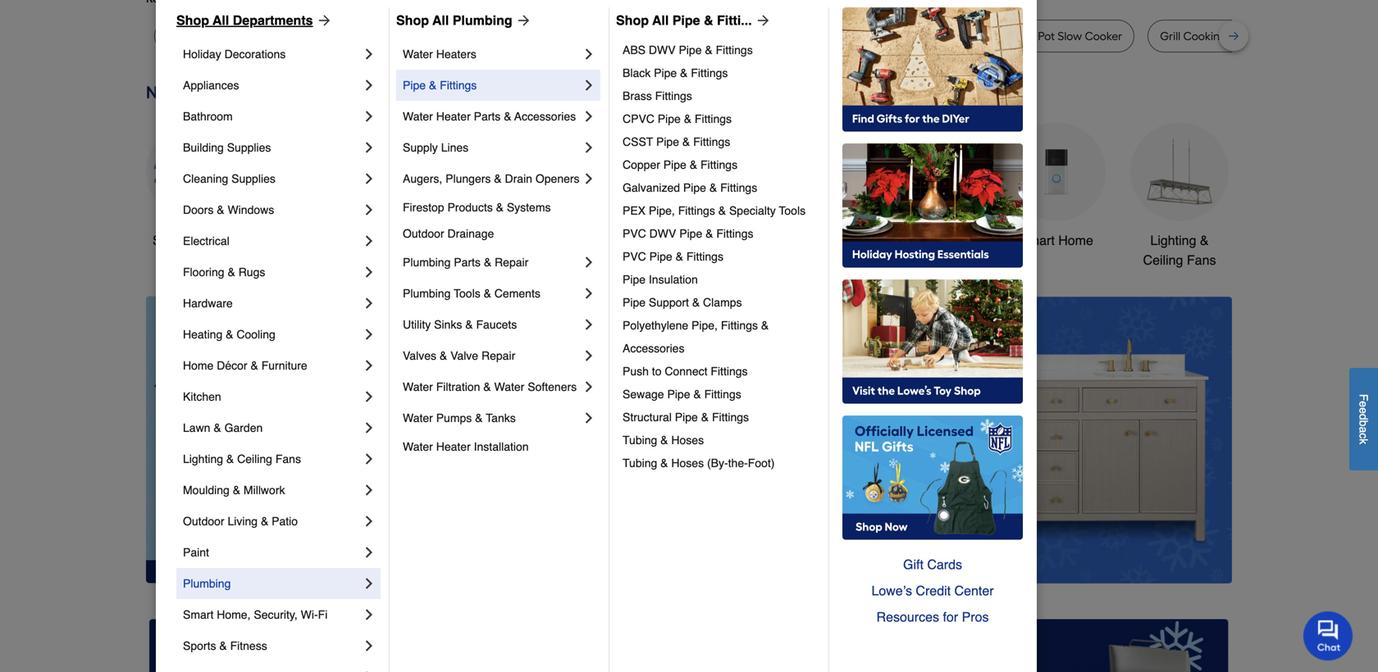Task type: describe. For each thing, give the bounding box(es) containing it.
heaters
[[436, 48, 476, 61]]

shop all departments
[[176, 13, 313, 28]]

plumbing for plumbing parts & repair
[[403, 256, 451, 269]]

chevron right image for paint
[[361, 545, 377, 561]]

wi-
[[301, 609, 318, 622]]

new deals every day during 25 days of deals image
[[146, 79, 1232, 106]]

smart home, security, wi-fi
[[183, 609, 328, 622]]

heater for installation
[[436, 441, 471, 454]]

water heaters
[[403, 48, 476, 61]]

paint
[[183, 546, 209, 560]]

rugs
[[238, 266, 265, 279]]

(by-
[[707, 457, 728, 470]]

home décor & furniture
[[183, 359, 307, 372]]

instant pot
[[912, 29, 967, 43]]

fittings inside sewage pipe & fittings link
[[704, 388, 741, 401]]

utility sinks & faucets link
[[403, 309, 581, 340]]

cleaning
[[183, 172, 228, 185]]

scroll to item #4 image
[[869, 554, 909, 561]]

scroll to item #5 element
[[909, 552, 951, 562]]

fittings inside pex pipe, fittings & specialty tools link
[[678, 204, 715, 217]]

hardware
[[183, 297, 233, 310]]

chevron right image for plumbing tools & cements
[[581, 285, 597, 302]]

kitchen faucets link
[[638, 123, 737, 251]]

accessories for water heater parts & accessories
[[514, 110, 576, 123]]

tools right specialty at the top of the page
[[779, 204, 806, 217]]

recommended searches for you heading
[[146, 0, 1232, 7]]

firestop products & systems
[[403, 201, 551, 214]]

polyethylene pipe, fittings & accessories link
[[623, 314, 817, 360]]

water for water filtration & water softeners
[[403, 381, 433, 394]]

k
[[1357, 439, 1370, 445]]

shop all pipe & fitti...
[[616, 13, 752, 28]]

chevron right image for sports & fitness
[[361, 638, 377, 655]]

1 horizontal spatial bathroom link
[[884, 123, 983, 251]]

microwave
[[491, 29, 547, 43]]

tools down plumbing parts & repair
[[454, 287, 480, 300]]

pex
[[623, 204, 646, 217]]

2 e from the top
[[1357, 408, 1370, 414]]

outdoor living & patio link
[[183, 506, 361, 537]]

pipe up brass fittings
[[654, 66, 677, 80]]

pipe down water heaters
[[403, 79, 426, 92]]

cpvc pipe & fittings link
[[623, 107, 817, 130]]

3 slow from the left
[[1058, 29, 1082, 43]]

fittings inside structural pipe & fittings link
[[712, 411, 749, 424]]

living
[[228, 515, 258, 528]]

chevron right image for plumbing
[[361, 576, 377, 592]]

plumbing tools & cements link
[[403, 278, 581, 309]]

copper pipe & fittings
[[623, 158, 738, 171]]

flooring & rugs
[[183, 266, 265, 279]]

supplies for cleaning supplies
[[231, 172, 276, 185]]

lowe's
[[872, 584, 912, 599]]

1 slow from the left
[[167, 29, 191, 43]]

windows
[[228, 203, 274, 217]]

water heater parts & accessories
[[403, 110, 576, 123]]

outdoor tools & equipment link
[[761, 123, 860, 270]]

supplies for building supplies
[[227, 141, 271, 154]]

black pipe & fittings
[[623, 66, 728, 80]]

doors & windows
[[183, 203, 274, 217]]

crock for crock pot
[[269, 29, 300, 43]]

pot for crock pot slow cooker
[[1038, 29, 1055, 43]]

0 horizontal spatial lighting & ceiling fans link
[[183, 444, 361, 475]]

kitchen for kitchen faucets
[[640, 233, 684, 248]]

galvanized pipe & fittings link
[[623, 176, 817, 199]]

csst pipe & fittings link
[[623, 130, 817, 153]]

abs dwv pipe & fittings link
[[623, 39, 817, 62]]

arrow right image inside the shop all plumbing link
[[512, 12, 532, 29]]

sports
[[183, 640, 216, 653]]

tubing for tubing & hoses (by-the-foot)
[[623, 457, 657, 470]]

& inside polyethylene pipe, fittings & accessories
[[761, 319, 769, 332]]

water for water heaters
[[403, 48, 433, 61]]

pipe insulation link
[[623, 268, 817, 291]]

fittings inside cpvc pipe & fittings link
[[695, 112, 732, 126]]

chat invite button image
[[1304, 611, 1354, 661]]

fittings inside abs dwv pipe & fittings link
[[716, 43, 753, 57]]

chevron right image for water pumps & tanks
[[581, 410, 597, 427]]

pot for instant pot
[[950, 29, 967, 43]]

holiday hosting essentials. image
[[843, 144, 1023, 268]]

chevron right image for holiday decorations
[[361, 46, 377, 62]]

heater for parts
[[436, 110, 471, 123]]

chevron right image for plumbing parts & repair
[[581, 254, 597, 271]]

lines
[[441, 141, 469, 154]]

cleaning supplies link
[[183, 163, 361, 194]]

shop all deals link
[[146, 123, 244, 251]]

tools up plumbing parts & repair
[[426, 233, 457, 248]]

holiday decorations
[[183, 48, 286, 61]]

1 horizontal spatial lighting & ceiling fans link
[[1130, 123, 1229, 270]]

to
[[652, 365, 662, 378]]

fittings inside polyethylene pipe, fittings & accessories
[[721, 319, 758, 332]]

black
[[623, 66, 651, 80]]

fittings inside galvanized pipe & fittings link
[[720, 181, 757, 194]]

crock for crock pot cooking pot
[[757, 29, 788, 43]]

chevron right image for bathroom
[[361, 108, 377, 125]]

chevron right image for hardware
[[361, 295, 377, 312]]

departments
[[233, 13, 313, 28]]

decorations for christmas
[[529, 253, 599, 268]]

plumbing for plumbing tools & cements
[[403, 287, 451, 300]]

polyethylene pipe, fittings & accessories
[[623, 319, 772, 355]]

warming
[[1273, 29, 1322, 43]]

chevron right image for flooring & rugs
[[361, 264, 377, 281]]

credit
[[916, 584, 951, 599]]

kitchen for kitchen
[[183, 391, 221, 404]]

grate
[[1230, 29, 1260, 43]]

chevron right image for water heater parts & accessories
[[581, 108, 597, 125]]

smart home
[[1020, 233, 1093, 248]]

lowe's credit center
[[872, 584, 994, 599]]

chevron right image for kitchen
[[361, 389, 377, 405]]

1 cooking from the left
[[810, 29, 854, 43]]

push to connect fittings
[[623, 365, 748, 378]]

pvc pipe & fittings link
[[623, 245, 817, 268]]

specialty
[[729, 204, 776, 217]]

up to 40 percent off select vanities. plus get free local delivery on select vanities. image
[[437, 297, 1232, 584]]

chevron right image for supply lines
[[581, 139, 597, 156]]

pipe up pvc pipe & fittings
[[679, 227, 702, 240]]

all for deals
[[187, 233, 201, 248]]

insulation
[[649, 273, 698, 286]]

brass fittings link
[[623, 85, 817, 107]]

all for plumbing
[[432, 13, 449, 28]]

fittings inside black pipe & fittings link
[[691, 66, 728, 80]]

fittings inside copper pipe & fittings link
[[701, 158, 738, 171]]

grill cooking grate & warming rack
[[1160, 29, 1350, 43]]

cards
[[927, 557, 962, 573]]

galvanized pipe & fittings
[[623, 181, 757, 194]]

0 vertical spatial parts
[[474, 110, 501, 123]]

outdoor tools & equipment
[[764, 233, 857, 268]]

outdoor for outdoor living & patio
[[183, 515, 224, 528]]

moulding & millwork link
[[183, 475, 361, 506]]

flooring & rugs link
[[183, 257, 361, 288]]

fi
[[318, 609, 328, 622]]

pot for crock pot
[[302, 29, 319, 43]]

slow cooker
[[167, 29, 231, 43]]

chevron right image for pipe & fittings
[[581, 77, 597, 94]]

water pumps & tanks
[[403, 412, 516, 425]]

lowe's credit center link
[[843, 578, 1023, 605]]

food
[[648, 29, 674, 43]]

pipe down cpvc pipe & fittings
[[656, 135, 679, 148]]

lighting inside "lighting & ceiling fans"
[[1151, 233, 1197, 248]]

utility sinks & faucets
[[403, 318, 517, 331]]

outdoor drainage link
[[403, 221, 597, 247]]

0 horizontal spatial lighting & ceiling fans
[[183, 453, 301, 466]]

up to 30 percent off select grills and accessories. image
[[887, 620, 1229, 673]]

dwv for pvc
[[649, 227, 676, 240]]

plumbing parts & repair
[[403, 256, 529, 269]]

chevron right image for water heaters
[[581, 46, 597, 62]]

visit the lowe's toy shop. image
[[843, 280, 1023, 404]]

accessories for polyethylene pipe, fittings & accessories
[[623, 342, 685, 355]]

chevron right image for lawn & garden
[[361, 420, 377, 436]]

water heater installation
[[403, 441, 529, 454]]

1 vertical spatial ceiling
[[237, 453, 272, 466]]

valves & valve repair link
[[403, 340, 581, 372]]

shop all plumbing
[[396, 13, 512, 28]]

arrow right image for shop all pipe & fitti...
[[752, 12, 772, 29]]

chevron right image for appliances
[[361, 77, 377, 94]]

shop these last-minute gifts. $99 or less. quantities are limited and won't last. image
[[146, 297, 411, 584]]

fittings inside pvc pipe & fittings link
[[687, 250, 724, 263]]

moulding
[[183, 484, 230, 497]]

water heater parts & accessories link
[[403, 101, 581, 132]]

chevron right image for building supplies
[[361, 139, 377, 156]]

cooling
[[237, 328, 276, 341]]

smart for smart home, security, wi-fi
[[183, 609, 214, 622]]

all for pipe
[[652, 13, 669, 28]]

hoses for tubing & hoses
[[671, 434, 704, 447]]

pipe up 'food warmer'
[[673, 13, 700, 28]]

brass
[[623, 89, 652, 103]]

resources for pros link
[[843, 605, 1023, 631]]

softeners
[[528, 381, 577, 394]]

outdoor for outdoor drainage
[[403, 227, 444, 240]]

arrow right image for shop all departments
[[313, 12, 333, 29]]

rack
[[1325, 29, 1350, 43]]

officially licensed n f l gifts. shop now. image
[[843, 416, 1023, 541]]



Task type: vqa. For each thing, say whether or not it's contained in the screenshot.
Polyethylene's Pipe,
yes



Task type: locate. For each thing, give the bounding box(es) containing it.
chevron right image for outdoor living & patio
[[361, 514, 377, 530]]

1 hoses from the top
[[671, 434, 704, 447]]

1 e from the top
[[1357, 401, 1370, 408]]

0 vertical spatial kitchen
[[640, 233, 684, 248]]

1 horizontal spatial fans
[[1187, 253, 1216, 268]]

water down triple slow cooker
[[403, 48, 433, 61]]

2 horizontal spatial outdoor
[[764, 233, 811, 248]]

1 horizontal spatial smart
[[1020, 233, 1055, 248]]

1 vertical spatial kitchen
[[183, 391, 221, 404]]

copper
[[623, 158, 660, 171]]

1 horizontal spatial cooker
[[415, 29, 453, 43]]

1 vertical spatial repair
[[482, 349, 515, 363]]

moulding & millwork
[[183, 484, 285, 497]]

1 vertical spatial dwv
[[649, 227, 676, 240]]

fittings down sewage pipe & fittings link
[[712, 411, 749, 424]]

2 pvc from the top
[[623, 250, 646, 263]]

2 shop from the left
[[396, 13, 429, 28]]

2 horizontal spatial cooker
[[1085, 29, 1122, 43]]

chevron right image for moulding & millwork
[[361, 482, 377, 499]]

water left arrow left 'icon'
[[403, 441, 433, 454]]

2 cooking from the left
[[1183, 29, 1227, 43]]

systems
[[507, 201, 551, 214]]

arrow right image inside shop all departments link
[[313, 12, 333, 29]]

all up water heaters
[[432, 13, 449, 28]]

gift
[[903, 557, 924, 573]]

ceiling inside "lighting & ceiling fans"
[[1143, 253, 1183, 268]]

pipe, inside polyethylene pipe, fittings & accessories
[[692, 319, 718, 332]]

chevron right image for lighting & ceiling fans
[[361, 451, 377, 468]]

parts down the drainage
[[454, 256, 481, 269]]

0 vertical spatial fans
[[1187, 253, 1216, 268]]

utility
[[403, 318, 431, 331]]

warmer
[[676, 29, 720, 43]]

1 horizontal spatial crock
[[757, 29, 788, 43]]

1 vertical spatial lighting & ceiling fans link
[[183, 444, 361, 475]]

pvc down "pex"
[[623, 227, 646, 240]]

plumbing down outdoor drainage
[[403, 256, 451, 269]]

tubing for tubing & hoses
[[623, 434, 657, 447]]

pvc up pipe insulation
[[623, 250, 646, 263]]

fittings up sewage pipe & fittings link
[[711, 365, 748, 378]]

crock right instant pot
[[1005, 29, 1035, 43]]

0 vertical spatial bathroom
[[183, 110, 233, 123]]

outdoor down moulding
[[183, 515, 224, 528]]

millwork
[[244, 484, 285, 497]]

fittings
[[716, 43, 753, 57], [691, 66, 728, 80], [440, 79, 477, 92], [655, 89, 692, 103], [695, 112, 732, 126], [693, 135, 730, 148], [701, 158, 738, 171], [720, 181, 757, 194], [678, 204, 715, 217], [716, 227, 754, 240], [687, 250, 724, 263], [721, 319, 758, 332], [711, 365, 748, 378], [704, 388, 741, 401], [712, 411, 749, 424]]

a
[[1357, 427, 1370, 433]]

1 horizontal spatial pipe,
[[692, 319, 718, 332]]

smart inside smart home, security, wi-fi "link"
[[183, 609, 214, 622]]

openers
[[536, 172, 580, 185]]

1 vertical spatial tubing
[[623, 457, 657, 470]]

all for departments
[[213, 13, 229, 28]]

1 vertical spatial pvc
[[623, 250, 646, 263]]

outdoor inside outdoor drainage link
[[403, 227, 444, 240]]

augers,
[[403, 172, 442, 185]]

tools link
[[392, 123, 491, 251]]

0 vertical spatial pipe,
[[649, 204, 675, 217]]

0 vertical spatial home
[[1058, 233, 1093, 248]]

doors
[[183, 203, 214, 217]]

2 slow from the left
[[388, 29, 413, 43]]

pipe
[[673, 13, 700, 28], [679, 43, 702, 57], [654, 66, 677, 80], [403, 79, 426, 92], [658, 112, 681, 126], [656, 135, 679, 148], [664, 158, 687, 171], [683, 181, 706, 194], [679, 227, 702, 240], [649, 250, 672, 263], [623, 273, 646, 286], [623, 296, 646, 309], [667, 388, 690, 401], [675, 411, 698, 424]]

chevron right image for doors & windows
[[361, 202, 377, 218]]

pipe down push to connect fittings
[[667, 388, 690, 401]]

tubing & hoses
[[623, 434, 704, 447]]

water heater installation link
[[403, 434, 597, 460]]

1 vertical spatial faucets
[[476, 318, 517, 331]]

crock for crock pot slow cooker
[[1005, 29, 1035, 43]]

smart for smart home
[[1020, 233, 1055, 248]]

1 horizontal spatial home
[[1058, 233, 1093, 248]]

0 vertical spatial lighting & ceiling fans
[[1143, 233, 1216, 268]]

1 horizontal spatial faucets
[[688, 233, 735, 248]]

water for water heater installation
[[403, 441, 433, 454]]

4 pot from the left
[[950, 29, 967, 43]]

1 vertical spatial accessories
[[623, 342, 685, 355]]

1 vertical spatial heater
[[436, 441, 471, 454]]

supplies inside 'link'
[[231, 172, 276, 185]]

paint link
[[183, 537, 361, 569]]

2 heater from the top
[[436, 441, 471, 454]]

1 heater from the top
[[436, 110, 471, 123]]

dwv down the food
[[649, 43, 676, 57]]

pipe, down galvanized
[[649, 204, 675, 217]]

shop up abs
[[616, 13, 649, 28]]

ceiling
[[1143, 253, 1183, 268], [237, 453, 272, 466]]

water up tanks
[[494, 381, 525, 394]]

plumbing down paint
[[183, 578, 231, 591]]

kitchen up the lawn
[[183, 391, 221, 404]]

hoses left the (by-
[[671, 457, 704, 470]]

water for water heater parts & accessories
[[403, 110, 433, 123]]

pot
[[302, 29, 319, 43], [791, 29, 808, 43], [857, 29, 874, 43], [950, 29, 967, 43], [1038, 29, 1055, 43]]

pipe down "copper pipe & fittings"
[[683, 181, 706, 194]]

fittings down abs dwv pipe & fittings link
[[691, 66, 728, 80]]

food warmer
[[648, 29, 720, 43]]

1 vertical spatial arrow right image
[[1202, 440, 1218, 456]]

1 horizontal spatial outdoor
[[403, 227, 444, 240]]

christmas decorations
[[529, 233, 599, 268]]

tanks
[[486, 412, 516, 425]]

chevron right image
[[361, 46, 377, 62], [581, 46, 597, 62], [361, 77, 377, 94], [581, 77, 597, 94], [361, 108, 377, 125], [581, 108, 597, 125], [361, 139, 377, 156], [581, 171, 597, 187], [361, 202, 377, 218], [361, 233, 377, 249], [581, 254, 597, 271], [581, 317, 597, 333], [581, 348, 597, 364], [361, 358, 377, 374], [581, 379, 597, 395], [581, 410, 597, 427], [361, 451, 377, 468], [361, 669, 377, 673]]

1 vertical spatial smart
[[183, 609, 214, 622]]

all right shop
[[187, 233, 201, 248]]

clamps
[[703, 296, 742, 309]]

fittings down clamps
[[721, 319, 758, 332]]

supply lines link
[[403, 132, 581, 163]]

1 horizontal spatial arrow right image
[[1202, 440, 1218, 456]]

chevron right image for augers, plungers & drain openers
[[581, 171, 597, 187]]

lawn & garden
[[183, 422, 263, 435]]

heater up lines at the left of the page
[[436, 110, 471, 123]]

1 horizontal spatial ceiling
[[1143, 253, 1183, 268]]

fittings down heaters
[[440, 79, 477, 92]]

outdoor inside outdoor living & patio link
[[183, 515, 224, 528]]

fittings up csst pipe & fittings link on the top of the page
[[695, 112, 732, 126]]

0 horizontal spatial arrow right image
[[313, 12, 333, 29]]

pipe up pipe insulation
[[649, 250, 672, 263]]

1 vertical spatial lighting
[[183, 453, 223, 466]]

0 vertical spatial accessories
[[514, 110, 576, 123]]

arrow right image
[[313, 12, 333, 29], [752, 12, 772, 29]]

arrow right image up crock pot
[[313, 12, 333, 29]]

cpvc
[[623, 112, 655, 126]]

building
[[183, 141, 224, 154]]

pvc dwv pipe & fittings
[[623, 227, 754, 240]]

sports & fitness link
[[183, 631, 361, 662]]

5 pot from the left
[[1038, 29, 1055, 43]]

chevron right image for heating & cooling
[[361, 327, 377, 343]]

fans inside "lighting & ceiling fans"
[[1187, 253, 1216, 268]]

d
[[1357, 414, 1370, 421]]

get up to 2 free select tools or batteries when you buy 1 with select purchases. image
[[149, 620, 492, 673]]

shop
[[153, 233, 183, 248]]

0 vertical spatial supplies
[[227, 141, 271, 154]]

e up b
[[1357, 408, 1370, 414]]

fittings inside csst pipe & fittings link
[[693, 135, 730, 148]]

& inside outdoor tools & equipment
[[849, 233, 857, 248]]

water filtration & water softeners
[[403, 381, 577, 394]]

faucets down "pex pipe, fittings & specialty tools"
[[688, 233, 735, 248]]

pipe support & clamps
[[623, 296, 742, 309]]

0 vertical spatial repair
[[495, 256, 529, 269]]

1 tubing from the top
[[623, 434, 657, 447]]

1 vertical spatial supplies
[[231, 172, 276, 185]]

repair down outdoor drainage link
[[495, 256, 529, 269]]

decorations down shop all departments link
[[224, 48, 286, 61]]

fittings inside brass fittings link
[[655, 89, 692, 103]]

fittings up specialty at the top of the page
[[720, 181, 757, 194]]

0 horizontal spatial cooker
[[194, 29, 231, 43]]

0 vertical spatial lighting & ceiling fans link
[[1130, 123, 1229, 270]]

plumbing up 'utility'
[[403, 287, 451, 300]]

3 pot from the left
[[857, 29, 874, 43]]

0 horizontal spatial fans
[[276, 453, 301, 466]]

home
[[1058, 233, 1093, 248], [183, 359, 214, 372]]

outdoor down firestop at the top left of page
[[403, 227, 444, 240]]

0 horizontal spatial pipe,
[[649, 204, 675, 217]]

water up supply
[[403, 110, 433, 123]]

all up slow cooker
[[213, 13, 229, 28]]

chevron right image for smart home, security, wi-fi
[[361, 607, 377, 623]]

fittings inside push to connect fittings link
[[711, 365, 748, 378]]

0 horizontal spatial bathroom
[[183, 110, 233, 123]]

0 horizontal spatial home
[[183, 359, 214, 372]]

chevron right image for water filtration & water softeners
[[581, 379, 597, 395]]

0 horizontal spatial cooking
[[810, 29, 854, 43]]

2 pot from the left
[[791, 29, 808, 43]]

augers, plungers & drain openers
[[403, 172, 580, 185]]

1 vertical spatial fans
[[276, 453, 301, 466]]

pipe down csst pipe & fittings at the top of the page
[[664, 158, 687, 171]]

accessories down the "pipe & fittings" link at the left top
[[514, 110, 576, 123]]

lawn & garden link
[[183, 413, 361, 444]]

decorations for holiday
[[224, 48, 286, 61]]

3 crock from the left
[[1005, 29, 1035, 43]]

1 horizontal spatial bathroom
[[905, 233, 962, 248]]

tubing & hoses link
[[623, 429, 817, 452]]

all up the food
[[652, 13, 669, 28]]

repair for plumbing parts & repair
[[495, 256, 529, 269]]

building supplies
[[183, 141, 271, 154]]

1 shop from the left
[[176, 13, 209, 28]]

0 vertical spatial arrow right image
[[512, 12, 532, 29]]

supplies up cleaning supplies
[[227, 141, 271, 154]]

crock up black pipe & fittings link
[[757, 29, 788, 43]]

1 horizontal spatial lighting
[[1151, 233, 1197, 248]]

shop up slow cooker
[[176, 13, 209, 28]]

appliances
[[183, 79, 239, 92]]

0 vertical spatial tubing
[[623, 434, 657, 447]]

1 vertical spatial parts
[[454, 256, 481, 269]]

pipe up polyethylene at the top
[[623, 296, 646, 309]]

0 horizontal spatial slow
[[167, 29, 191, 43]]

fittings down csst pipe & fittings link on the top of the page
[[701, 158, 738, 171]]

0 horizontal spatial accessories
[[514, 110, 576, 123]]

security,
[[254, 609, 298, 622]]

fans
[[1187, 253, 1216, 268], [276, 453, 301, 466]]

0 vertical spatial heater
[[436, 110, 471, 123]]

smart
[[1020, 233, 1055, 248], [183, 609, 214, 622]]

electrical
[[183, 235, 230, 248]]

hoses for tubing & hoses (by-the-foot)
[[671, 457, 704, 470]]

1 horizontal spatial decorations
[[529, 253, 599, 268]]

chevron right image for utility sinks & faucets
[[581, 317, 597, 333]]

tubing down structural
[[623, 434, 657, 447]]

outdoor inside outdoor tools & equipment
[[764, 233, 811, 248]]

1 crock from the left
[[269, 29, 300, 43]]

arrow right image
[[512, 12, 532, 29], [1202, 440, 1218, 456]]

tools up equipment
[[815, 233, 845, 248]]

pvc dwv pipe & fittings link
[[623, 222, 817, 245]]

arrow right image inside shop all pipe & fitti... link
[[752, 12, 772, 29]]

repair for valves & valve repair
[[482, 349, 515, 363]]

accessories inside polyethylene pipe, fittings & accessories
[[623, 342, 685, 355]]

valves & valve repair
[[403, 349, 515, 363]]

décor
[[217, 359, 247, 372]]

plumbing for plumbing
[[183, 578, 231, 591]]

cements
[[495, 287, 541, 300]]

faucets up valves & valve repair link
[[476, 318, 517, 331]]

pvc for pvc pipe & fittings
[[623, 250, 646, 263]]

1 arrow right image from the left
[[313, 12, 333, 29]]

chevron right image for cleaning supplies
[[361, 171, 377, 187]]

pex pipe, fittings & specialty tools link
[[623, 199, 817, 222]]

augers, plungers & drain openers link
[[403, 163, 581, 194]]

tubing down tubing & hoses
[[623, 457, 657, 470]]

chevron right image
[[581, 139, 597, 156], [361, 171, 377, 187], [361, 264, 377, 281], [581, 285, 597, 302], [361, 295, 377, 312], [361, 327, 377, 343], [361, 389, 377, 405], [361, 420, 377, 436], [361, 482, 377, 499], [361, 514, 377, 530], [361, 545, 377, 561], [361, 576, 377, 592], [361, 607, 377, 623], [361, 638, 377, 655]]

abs dwv pipe & fittings
[[623, 43, 753, 57]]

find gifts for the diyer. image
[[843, 7, 1023, 132]]

0 vertical spatial decorations
[[224, 48, 286, 61]]

1 vertical spatial decorations
[[529, 253, 599, 268]]

1 horizontal spatial kitchen
[[640, 233, 684, 248]]

1 horizontal spatial accessories
[[623, 342, 685, 355]]

plumbing parts & repair link
[[403, 247, 581, 278]]

1 horizontal spatial cooking
[[1183, 29, 1227, 43]]

arrow right image up abs dwv pipe & fittings link
[[752, 12, 772, 29]]

shop all plumbing link
[[396, 11, 532, 30]]

water left pumps
[[403, 412, 433, 425]]

fittings inside pvc dwv pipe & fittings link
[[716, 227, 754, 240]]

kitchen faucets
[[640, 233, 735, 248]]

csst
[[623, 135, 653, 148]]

triple
[[357, 29, 385, 43]]

2 horizontal spatial shop
[[616, 13, 649, 28]]

c
[[1357, 433, 1370, 439]]

1 horizontal spatial shop
[[396, 13, 429, 28]]

2 tubing from the top
[[623, 457, 657, 470]]

0 vertical spatial pvc
[[623, 227, 646, 240]]

1 pot from the left
[[302, 29, 319, 43]]

structural
[[623, 411, 672, 424]]

foot)
[[748, 457, 775, 470]]

valves
[[403, 349, 436, 363]]

crock down departments
[[269, 29, 300, 43]]

fittings down kitchen faucets
[[687, 250, 724, 263]]

supply
[[403, 141, 438, 154]]

pipe, for polyethylene
[[692, 319, 718, 332]]

1 cooker from the left
[[194, 29, 231, 43]]

2 cooker from the left
[[415, 29, 453, 43]]

heater down pumps
[[436, 441, 471, 454]]

1 horizontal spatial slow
[[388, 29, 413, 43]]

0 horizontal spatial shop
[[176, 13, 209, 28]]

pipe left insulation at the top of the page
[[623, 273, 646, 286]]

pipe down sewage pipe & fittings
[[675, 411, 698, 424]]

outdoor up equipment
[[764, 233, 811, 248]]

3 shop from the left
[[616, 13, 649, 28]]

cooker up water heaters
[[415, 29, 453, 43]]

fittings down pex pipe, fittings & specialty tools link
[[716, 227, 754, 240]]

0 horizontal spatial ceiling
[[237, 453, 272, 466]]

plumbing
[[453, 13, 512, 28], [403, 256, 451, 269], [403, 287, 451, 300], [183, 578, 231, 591]]

pipe down 'food warmer'
[[679, 43, 702, 57]]

2 hoses from the top
[[671, 457, 704, 470]]

1 vertical spatial pipe,
[[692, 319, 718, 332]]

bathroom
[[183, 110, 233, 123], [905, 233, 962, 248]]

0 vertical spatial hoses
[[671, 434, 704, 447]]

supplies
[[227, 141, 271, 154], [231, 172, 276, 185]]

0 horizontal spatial outdoor
[[183, 515, 224, 528]]

dwv up pvc pipe & fittings
[[649, 227, 676, 240]]

shop for shop all plumbing
[[396, 13, 429, 28]]

cleaning supplies
[[183, 172, 276, 185]]

pipe up csst pipe & fittings at the top of the page
[[658, 112, 681, 126]]

0 vertical spatial faucets
[[688, 233, 735, 248]]

gift cards link
[[843, 552, 1023, 578]]

0 vertical spatial lighting
[[1151, 233, 1197, 248]]

pumps
[[436, 412, 472, 425]]

0 horizontal spatial arrow right image
[[512, 12, 532, 29]]

smart inside smart home link
[[1020, 233, 1055, 248]]

sewage pipe & fittings
[[623, 388, 741, 401]]

e
[[1357, 401, 1370, 408], [1357, 408, 1370, 414]]

chevron right image for electrical
[[361, 233, 377, 249]]

0 horizontal spatial smart
[[183, 609, 214, 622]]

fittings inside the "pipe & fittings" link
[[440, 79, 477, 92]]

outdoor for outdoor tools & equipment
[[764, 233, 811, 248]]

pex pipe, fittings & specialty tools
[[623, 204, 806, 217]]

3 cooker from the left
[[1085, 29, 1122, 43]]

decorations inside "link"
[[529, 253, 599, 268]]

1 horizontal spatial arrow right image
[[752, 12, 772, 29]]

decorations down the christmas
[[529, 253, 599, 268]]

fittings down black pipe & fittings
[[655, 89, 692, 103]]

chevron right image for home décor & furniture
[[361, 358, 377, 374]]

outdoor drainage
[[403, 227, 494, 240]]

fittings down cpvc pipe & fittings link
[[693, 135, 730, 148]]

fittings up black pipe & fittings link
[[716, 43, 753, 57]]

0 horizontal spatial lighting
[[183, 453, 223, 466]]

e up d at the right of page
[[1357, 401, 1370, 408]]

fittings down galvanized pipe & fittings
[[678, 204, 715, 217]]

drainage
[[447, 227, 494, 240]]

cooker left grill
[[1085, 29, 1122, 43]]

2 arrow right image from the left
[[752, 12, 772, 29]]

0 vertical spatial ceiling
[[1143, 253, 1183, 268]]

shop up triple slow cooker
[[396, 13, 429, 28]]

0 horizontal spatial faucets
[[476, 318, 517, 331]]

0 vertical spatial dwv
[[649, 43, 676, 57]]

pvc pipe & fittings
[[623, 250, 724, 263]]

christmas decorations link
[[515, 123, 614, 270]]

1 vertical spatial hoses
[[671, 457, 704, 470]]

pipe, for pex
[[649, 204, 675, 217]]

1 pvc from the top
[[623, 227, 646, 240]]

kitchen up pvc pipe & fittings
[[640, 233, 684, 248]]

fittings up structural pipe & fittings link
[[704, 388, 741, 401]]

chevron right image for valves & valve repair
[[581, 348, 597, 364]]

lawn
[[183, 422, 210, 435]]

pvc for pvc dwv pipe & fittings
[[623, 227, 646, 240]]

tools inside outdoor tools & equipment
[[815, 233, 845, 248]]

dwv for abs
[[649, 43, 676, 57]]

deals
[[204, 233, 238, 248]]

repair up water filtration & water softeners link
[[482, 349, 515, 363]]

0 horizontal spatial kitchen
[[183, 391, 221, 404]]

doors & windows link
[[183, 194, 361, 226]]

firestop
[[403, 201, 444, 214]]

pipe, down pipe support & clamps link
[[692, 319, 718, 332]]

1 vertical spatial home
[[183, 359, 214, 372]]

0 horizontal spatial crock
[[269, 29, 300, 43]]

2 crock from the left
[[757, 29, 788, 43]]

pot for crock pot cooking pot
[[791, 29, 808, 43]]

arrow left image
[[451, 440, 468, 456]]

hoses down structural pipe & fittings
[[671, 434, 704, 447]]

heating & cooling link
[[183, 319, 361, 350]]

cooker up the holiday
[[194, 29, 231, 43]]

up to 35 percent off select small appliances. image
[[518, 620, 860, 673]]

water for water pumps & tanks
[[403, 412, 433, 425]]

1 vertical spatial bathroom
[[905, 233, 962, 248]]

parts down the "pipe & fittings" link at the left top
[[474, 110, 501, 123]]

accessories down polyethylene at the top
[[623, 342, 685, 355]]

appliances link
[[183, 70, 361, 101]]

shop for shop all pipe & fitti...
[[616, 13, 649, 28]]

2 horizontal spatial crock
[[1005, 29, 1035, 43]]

supplies up windows
[[231, 172, 276, 185]]

water down valves
[[403, 381, 433, 394]]

1 horizontal spatial lighting & ceiling fans
[[1143, 233, 1216, 268]]

scroll to item #2 image
[[790, 554, 830, 561]]

shop for shop all departments
[[176, 13, 209, 28]]

firestop products & systems link
[[403, 194, 597, 221]]

0 horizontal spatial bathroom link
[[183, 101, 361, 132]]

0 horizontal spatial decorations
[[224, 48, 286, 61]]

fitti...
[[717, 13, 752, 28]]

0 vertical spatial smart
[[1020, 233, 1055, 248]]

drain
[[505, 172, 532, 185]]

plumbing up water heaters link
[[453, 13, 512, 28]]

2 horizontal spatial slow
[[1058, 29, 1082, 43]]

1 vertical spatial lighting & ceiling fans
[[183, 453, 301, 466]]



